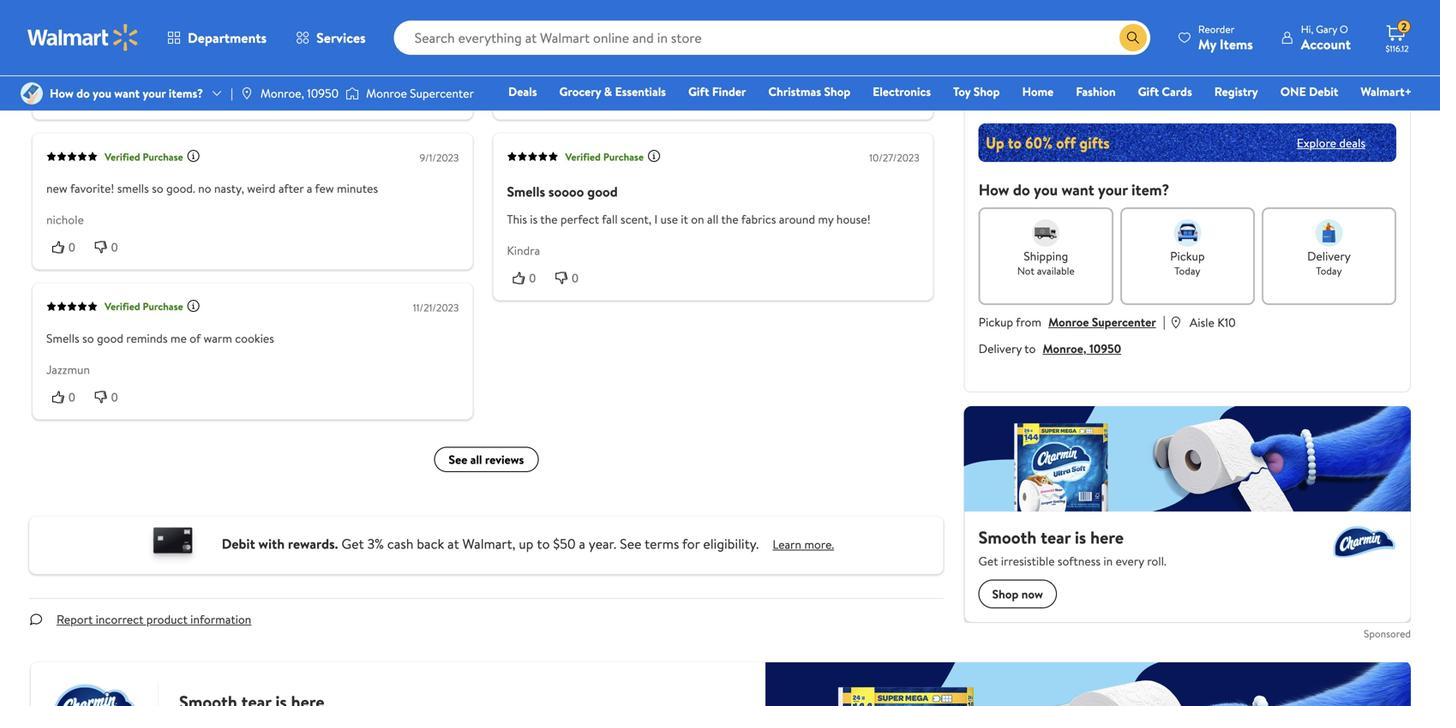 Task type: describe. For each thing, give the bounding box(es) containing it.
see all reviews link
[[434, 447, 539, 473]]

0 down the nichole
[[69, 241, 75, 255]]

from
[[1016, 314, 1042, 331]]

made
[[156, 30, 185, 47]]

one debit
[[1281, 83, 1339, 100]]

deals link
[[501, 82, 545, 101]]

essentials
[[615, 83, 666, 100]]

rewards.
[[288, 535, 338, 554]]

0 down kindra at the top of page
[[529, 272, 536, 285]]

for
[[682, 535, 700, 554]]

one debit card  debit with rewards. get 3% cash back at walmart, up to $50 a year. see terms for eligibility. learn more. element
[[773, 536, 834, 554]]

gift for gift cards
[[1138, 83, 1159, 100]]

pickup for pickup today
[[1170, 248, 1205, 265]]

Walmart Site-Wide search field
[[394, 21, 1150, 55]]

learn
[[773, 536, 802, 553]]

0 vertical spatial debit
[[1309, 83, 1339, 100]]

cards
[[1162, 83, 1192, 100]]

good.
[[166, 180, 195, 197]]

verified purchase for nichole
[[105, 150, 183, 164]]

services button
[[281, 17, 380, 58]]

verified purchase information image for jazzmun
[[187, 299, 200, 313]]

back
[[417, 535, 444, 554]]

good!
[[647, 30, 678, 47]]

sponsored
[[1364, 627, 1411, 641]]

this air freshener smells so good! like fall
[[507, 30, 719, 47]]

cookies
[[235, 330, 274, 347]]

terms
[[645, 535, 679, 554]]

loves
[[52, 30, 79, 47]]

3%
[[367, 535, 384, 554]]

k10
[[1218, 314, 1236, 331]]

0 horizontal spatial i
[[46, 30, 50, 47]]

grocery & essentials
[[559, 83, 666, 100]]

year.
[[589, 535, 616, 554]]

&
[[604, 83, 612, 100]]

0 horizontal spatial monroe
[[366, 85, 407, 102]]

pickup from monroe supercenter |
[[979, 312, 1166, 331]]

jazzmun
[[46, 362, 90, 378]]

jamie
[[507, 62, 537, 78]]

electronics link
[[865, 82, 939, 101]]

one debit link
[[1273, 82, 1346, 101]]

shop for toy shop
[[974, 83, 1000, 100]]

11/21/2023
[[413, 301, 459, 315]]

how for how do you want your item?
[[979, 179, 1009, 201]]

no
[[198, 180, 211, 197]]

grocery & essentials link
[[552, 82, 674, 101]]

warm
[[204, 330, 232, 347]]

departments
[[188, 28, 267, 47]]

walmart,
[[462, 535, 516, 554]]

hi, gary o account
[[1301, 22, 1351, 54]]

christmas shop link
[[761, 82, 858, 101]]

verified purchase for kindra
[[565, 150, 644, 164]]

services
[[316, 28, 366, 47]]

home
[[1022, 83, 1054, 100]]

with
[[259, 535, 285, 554]]

up
[[519, 535, 534, 554]]

0 down walmart image
[[111, 91, 118, 105]]

up to sixty percent off deals. shop now. image
[[979, 124, 1397, 162]]

0 down perfect
[[572, 272, 579, 285]]

verified purchase for jazzmun
[[105, 300, 183, 314]]

o
[[1340, 22, 1348, 36]]

intent image for shipping image
[[1032, 220, 1060, 247]]

today for delivery
[[1316, 264, 1342, 278]]

information
[[190, 611, 251, 628]]

to for delivery
[[1025, 340, 1036, 357]]

fall left scent,
[[602, 211, 618, 228]]

scent
[[164, 2, 196, 21]]

gift cards link
[[1130, 82, 1200, 101]]

2 the from the left
[[721, 211, 739, 228]]

incorrect
[[96, 611, 144, 628]]

fall right like
[[704, 30, 719, 47]]

gift cards
[[1138, 83, 1192, 100]]

you for how do you want your item?
[[1034, 179, 1058, 201]]

shop for christmas shop
[[824, 83, 851, 100]]

0 horizontal spatial smells
[[117, 180, 149, 197]]

nasty,
[[214, 180, 244, 197]]

this for fall
[[507, 30, 527, 47]]

freshener
[[545, 30, 596, 47]]

1 horizontal spatial 10950
[[1089, 340, 1121, 357]]

cash
[[387, 535, 414, 554]]

 image for how do you want your items?
[[21, 82, 43, 105]]

$50
[[553, 535, 576, 554]]

intent image for delivery image
[[1315, 220, 1343, 247]]

gift finder link
[[681, 82, 754, 101]]

smells so good reminds me of warm cookies
[[46, 330, 274, 347]]

my
[[1198, 35, 1217, 54]]

get
[[342, 535, 364, 554]]

1 horizontal spatial |
[[1163, 312, 1166, 331]]

debit with rewards. get 3% cash back at walmart, up to $50 a year. see terms for eligibility.
[[222, 535, 759, 554]]

want for items?
[[114, 85, 140, 102]]

report incorrect product information button
[[43, 599, 265, 641]]

1 vertical spatial monroe,
[[1043, 340, 1087, 357]]

explore deals link
[[1290, 128, 1373, 158]]

electronics
[[873, 83, 931, 100]]

walmart+ link
[[1353, 82, 1420, 101]]

verified purchase information image for nichole
[[187, 149, 200, 163]]

christmas shop
[[768, 83, 851, 100]]

reminds
[[126, 330, 168, 347]]

0 down "favorite!"
[[111, 241, 118, 255]]

0 down jazzmun
[[69, 391, 75, 404]]

air
[[530, 30, 543, 47]]

is
[[530, 211, 538, 228]]

this for smells soooo good
[[507, 211, 527, 228]]

today for pickup
[[1175, 264, 1201, 278]]

smells for smells soooo good
[[507, 183, 545, 201]]

1 horizontal spatial i
[[290, 30, 293, 47]]

was
[[296, 30, 315, 47]]

want for item?
[[1062, 179, 1094, 201]]

walmart+
[[1361, 83, 1412, 100]]

available
[[1037, 264, 1075, 278]]

toy
[[953, 83, 971, 100]]

supercenter inside the "pickup from monroe supercenter |"
[[1092, 314, 1156, 331]]

purchase for kindra
[[603, 150, 644, 164]]

on
[[691, 211, 704, 228]]

verified purchase information image for kindra
[[647, 149, 661, 163]]

good for so
[[97, 330, 123, 347]]

search icon image
[[1126, 31, 1140, 45]]

0 down jamie
[[529, 91, 536, 105]]

home link
[[1015, 82, 1061, 101]]

pickup for pickup from monroe supercenter |
[[979, 314, 1013, 331]]

verified for kindra
[[565, 150, 601, 164]]

0 horizontal spatial monroe,
[[260, 85, 304, 102]]

0 vertical spatial my
[[188, 30, 203, 47]]

learn more.
[[773, 536, 834, 553]]

fashion
[[1076, 83, 1116, 100]]

smells soooo good
[[507, 183, 618, 201]]

hi,
[[1301, 22, 1314, 36]]

intent image for pickup image
[[1174, 220, 1201, 247]]

items
[[1220, 35, 1253, 54]]

delivery for today
[[1307, 248, 1351, 265]]

how for how do you want your items?
[[50, 85, 74, 102]]

grocery
[[559, 83, 601, 100]]

1 vertical spatial my
[[818, 211, 834, 228]]

add to cart
[[1049, 65, 1117, 84]]

0 down smells so good reminds me of warm cookies
[[111, 391, 118, 404]]

verified for jazzmun
[[105, 300, 140, 314]]

fashion link
[[1068, 82, 1124, 101]]

it
[[681, 211, 688, 228]]



Task type: vqa. For each thing, say whether or not it's contained in the screenshot.
back
yes



Task type: locate. For each thing, give the bounding box(es) containing it.
0 horizontal spatial your
[[143, 85, 166, 102]]

0 vertical spatial smells
[[507, 183, 545, 201]]

your for items?
[[143, 85, 166, 102]]

more.
[[804, 536, 834, 553]]

my
[[188, 30, 203, 47], [818, 211, 834, 228]]

shop right toy
[[974, 83, 1000, 100]]

1 vertical spatial so
[[152, 180, 163, 197]]

eligibility.
[[703, 535, 759, 554]]

scent,
[[621, 211, 652, 228]]

0 horizontal spatial  image
[[21, 82, 43, 105]]

monroe up monroe, 10950 button
[[1048, 314, 1089, 331]]

1 vertical spatial supercenter
[[1092, 314, 1156, 331]]

like
[[680, 30, 701, 47]]

few
[[315, 180, 334, 197]]

0 horizontal spatial the
[[540, 211, 558, 228]]

monroe, down the "pickup from monroe supercenter |"
[[1043, 340, 1087, 357]]

see inside 'see all reviews' link
[[449, 452, 467, 468]]

delivery today
[[1307, 248, 1351, 278]]

0 vertical spatial monroe,
[[260, 85, 304, 102]]

1 horizontal spatial monroe,
[[1043, 340, 1087, 357]]

my left house!
[[818, 211, 834, 228]]

delivery down from
[[979, 340, 1022, 357]]

kindra
[[507, 243, 540, 259]]

deals
[[508, 83, 537, 100]]

monroe supercenter
[[366, 85, 474, 102]]

this left air
[[507, 30, 527, 47]]

finder
[[712, 83, 746, 100]]

0 vertical spatial 10950
[[307, 85, 339, 102]]

see
[[449, 452, 467, 468], [620, 535, 642, 554]]

house!
[[837, 211, 871, 228]]

good for soooo
[[587, 183, 618, 201]]

1 horizontal spatial debit
[[1309, 83, 1339, 100]]

$116.12
[[1386, 43, 1409, 54]]

1 horizontal spatial gift
[[1138, 83, 1159, 100]]

gift for gift finder
[[688, 83, 709, 100]]

delivery down the intent image for delivery
[[1307, 248, 1351, 265]]

0 horizontal spatial gift
[[688, 83, 709, 100]]

1 gift from the left
[[688, 83, 709, 100]]

10/27/2023
[[869, 151, 920, 165]]

1 vertical spatial 10950
[[1089, 340, 1121, 357]]

verified purchase up soooo
[[565, 150, 644, 164]]

baking
[[318, 30, 351, 47]]

a right $50
[[579, 535, 585, 554]]

good up perfect
[[587, 183, 618, 201]]

0 horizontal spatial my
[[188, 30, 203, 47]]

this is the perfect fall scent, i use it on all the fabrics around my house!
[[507, 211, 871, 228]]

monroe down services dropdown button at the top left of the page
[[366, 85, 407, 102]]

0 horizontal spatial delivery
[[979, 340, 1022, 357]]

0 horizontal spatial to
[[537, 535, 550, 554]]

use
[[661, 211, 678, 228]]

so up jazzmun
[[82, 330, 94, 347]]

1 horizontal spatial delivery
[[1307, 248, 1351, 265]]

 image left the monroe, 10950
[[240, 87, 254, 100]]

supercenter up 9/1/2023
[[410, 85, 474, 102]]

report
[[57, 611, 93, 628]]

1 today from the left
[[1175, 264, 1201, 278]]

0 horizontal spatial a
[[307, 180, 312, 197]]

verified purchase up reminds
[[105, 300, 183, 314]]

smells right "favorite!"
[[117, 180, 149, 197]]

my right made
[[188, 30, 203, 47]]

you
[[93, 85, 111, 102], [1034, 179, 1058, 201]]

1 vertical spatial a
[[579, 535, 585, 554]]

want left item? on the top of page
[[1062, 179, 1094, 201]]

1 vertical spatial smells
[[46, 330, 79, 347]]

1 vertical spatial smells
[[117, 180, 149, 197]]

1 vertical spatial debit
[[222, 535, 255, 554]]

verified up "favorite!"
[[105, 150, 140, 164]]

item?
[[1132, 179, 1170, 201]]

today
[[1175, 264, 1201, 278], [1316, 264, 1342, 278]]

1 vertical spatial this
[[507, 211, 527, 228]]

new
[[46, 180, 67, 197]]

delivery for to
[[979, 340, 1022, 357]]

weird
[[247, 180, 276, 197]]

today down the intent image for delivery
[[1316, 264, 1342, 278]]

smells
[[598, 30, 630, 47], [117, 180, 149, 197]]

verified purchase information image up of
[[187, 299, 200, 313]]

| left "aisle"
[[1163, 312, 1166, 331]]

items?
[[169, 85, 203, 102]]

report incorrect product information
[[57, 611, 251, 628]]

0 vertical spatial |
[[231, 85, 233, 102]]

do for how do you want your item?
[[1013, 179, 1030, 201]]

1 horizontal spatial monroe
[[1048, 314, 1089, 331]]

verified purchase information image up no
[[187, 149, 200, 163]]

1 horizontal spatial your
[[1098, 179, 1128, 201]]

1 horizontal spatial you
[[1034, 179, 1058, 201]]

gift finder
[[688, 83, 746, 100]]

your
[[143, 85, 166, 102], [1098, 179, 1128, 201]]

new favorite!  smells so good. no nasty, weird after a few minutes
[[46, 180, 378, 197]]

verified for nichole
[[105, 150, 140, 164]]

to inside button
[[1077, 65, 1090, 84]]

fall right this at the top of page
[[103, 30, 119, 47]]

gift
[[688, 83, 709, 100], [1138, 83, 1159, 100]]

0 vertical spatial you
[[93, 85, 111, 102]]

0 horizontal spatial smells
[[46, 330, 79, 347]]

0 vertical spatial all
[[707, 211, 719, 228]]

0 horizontal spatial 10950
[[307, 85, 339, 102]]

monroe, 10950 button
[[1043, 340, 1121, 357]]

2 shop from the left
[[974, 83, 1000, 100]]

smells right freshener
[[598, 30, 630, 47]]

purchase up good.
[[143, 150, 183, 164]]

smells
[[507, 183, 545, 201], [46, 330, 79, 347]]

0 vertical spatial how
[[50, 85, 74, 102]]

house
[[206, 30, 237, 47]]

gift left finder
[[688, 83, 709, 100]]

this left is
[[507, 211, 527, 228]]

0 horizontal spatial how
[[50, 85, 74, 102]]

10950
[[307, 85, 339, 102], [1089, 340, 1121, 357]]

0 left &
[[572, 91, 579, 105]]

legal information image
[[1109, 27, 1123, 40]]

verified purchase up good.
[[105, 150, 183, 164]]

one debit card image
[[139, 524, 208, 568]]

monroe inside the "pickup from monroe supercenter |"
[[1048, 314, 1089, 331]]

0 vertical spatial pickup
[[1170, 248, 1205, 265]]

0 horizontal spatial do
[[76, 85, 90, 102]]

not
[[1017, 264, 1035, 278]]

1 horizontal spatial do
[[1013, 179, 1030, 201]]

reviews
[[485, 452, 524, 468]]

|
[[231, 85, 233, 102], [1163, 312, 1166, 331]]

add
[[1049, 65, 1074, 84]]

0 vertical spatial delivery
[[1307, 248, 1351, 265]]

today down the "intent image for pickup"
[[1175, 264, 1201, 278]]

0 button
[[46, 89, 89, 106], [89, 89, 132, 106], [507, 89, 550, 106], [550, 89, 592, 106], [46, 239, 89, 256], [89, 239, 132, 256], [507, 270, 550, 287], [550, 270, 592, 287], [46, 389, 89, 406], [89, 389, 132, 406]]

1 horizontal spatial shop
[[974, 83, 1000, 100]]

1 the from the left
[[540, 211, 558, 228]]

cart
[[1093, 65, 1117, 84]]

to left cart
[[1077, 65, 1090, 84]]

all inside 'see all reviews' link
[[470, 452, 482, 468]]

walmart image
[[27, 24, 139, 51]]

1 vertical spatial do
[[1013, 179, 1030, 201]]

after
[[278, 180, 304, 197]]

Search search field
[[394, 21, 1150, 55]]

pickup today
[[1170, 248, 1205, 278]]

0 vertical spatial smells
[[598, 30, 630, 47]]

pickup inside the "pickup from monroe supercenter |"
[[979, 314, 1013, 331]]

today inside delivery today
[[1316, 264, 1342, 278]]

purchase for jazzmun
[[143, 300, 183, 314]]

see left "reviews"
[[449, 452, 467, 468]]

| right the items?
[[231, 85, 233, 102]]

0 horizontal spatial so
[[82, 330, 94, 347]]

shop right christmas
[[824, 83, 851, 100]]

i left loves
[[46, 30, 50, 47]]

debit right the one
[[1309, 83, 1339, 100]]

to for add
[[1077, 65, 1090, 84]]

0 horizontal spatial good
[[97, 330, 123, 347]]

monroe supercenter button
[[1048, 314, 1156, 331]]

gift left cards
[[1138, 83, 1159, 100]]

1 vertical spatial good
[[97, 330, 123, 347]]

i right like
[[290, 30, 293, 47]]

smells up is
[[507, 183, 545, 201]]

0 vertical spatial so
[[633, 30, 645, 47]]

i loves this fall scent! made my house smell like i was baking
[[46, 30, 351, 47]]

shop inside christmas shop link
[[824, 83, 851, 100]]

 image for monroe supercenter
[[346, 85, 359, 102]]

0 vertical spatial a
[[307, 180, 312, 197]]

1 vertical spatial monroe
[[1048, 314, 1089, 331]]

you up intent image for shipping at top
[[1034, 179, 1058, 201]]

10950 down baking
[[307, 85, 339, 102]]

purchase for nichole
[[143, 150, 183, 164]]

you down this at the top of page
[[93, 85, 111, 102]]

minutes
[[337, 180, 378, 197]]

how
[[50, 85, 74, 102], [979, 179, 1009, 201]]

toy shop link
[[946, 82, 1008, 101]]

purchase up scent,
[[603, 150, 644, 164]]

 image for monroe, 10950
[[240, 87, 254, 100]]

1 this from the top
[[507, 30, 527, 47]]

nichole
[[46, 212, 84, 228]]

at
[[448, 535, 459, 554]]

today inside pickup today
[[1175, 264, 1201, 278]]

0 vertical spatial to
[[1077, 65, 1090, 84]]

0 vertical spatial do
[[76, 85, 90, 102]]

1 horizontal spatial my
[[818, 211, 834, 228]]

to down from
[[1025, 340, 1036, 357]]

shipping not available
[[1017, 248, 1075, 278]]

smells up jazzmun
[[46, 330, 79, 347]]

monroe, down like
[[260, 85, 304, 102]]

1 vertical spatial see
[[620, 535, 642, 554]]

1 horizontal spatial smells
[[507, 183, 545, 201]]

2 horizontal spatial i
[[654, 211, 658, 228]]

1 horizontal spatial see
[[620, 535, 642, 554]]

product
[[146, 611, 188, 628]]

0 vertical spatial see
[[449, 452, 467, 468]]

fall up jamie
[[507, 2, 526, 21]]

1 horizontal spatial so
[[152, 180, 163, 197]]

good
[[587, 183, 618, 201], [97, 330, 123, 347]]

0 vertical spatial monroe
[[366, 85, 407, 102]]

your left the items?
[[143, 85, 166, 102]]

supercenter up monroe, 10950 button
[[1092, 314, 1156, 331]]

1 horizontal spatial pickup
[[1170, 248, 1205, 265]]

verified up soooo
[[565, 150, 601, 164]]

0 horizontal spatial you
[[93, 85, 111, 102]]

0 horizontal spatial today
[[1175, 264, 1201, 278]]

1 vertical spatial all
[[470, 452, 482, 468]]

1 vertical spatial you
[[1034, 179, 1058, 201]]

to
[[1077, 65, 1090, 84], [1025, 340, 1036, 357], [537, 535, 550, 554]]

1 horizontal spatial smells
[[598, 30, 630, 47]]

see right 'year.'
[[620, 535, 642, 554]]

2 gift from the left
[[1138, 83, 1159, 100]]

0 vertical spatial want
[[114, 85, 140, 102]]

explore deals
[[1297, 135, 1366, 151]]

all left "reviews"
[[470, 452, 482, 468]]

good left reminds
[[97, 330, 123, 347]]

delivery
[[1307, 248, 1351, 265], [979, 340, 1022, 357]]

so left good.
[[152, 180, 163, 197]]

do down the brandi
[[76, 85, 90, 102]]

1 shop from the left
[[824, 83, 851, 100]]

delivery to monroe, 10950
[[979, 340, 1121, 357]]

do up the shipping
[[1013, 179, 1030, 201]]

0 horizontal spatial |
[[231, 85, 233, 102]]

1 horizontal spatial  image
[[240, 87, 254, 100]]

2 this from the top
[[507, 211, 527, 228]]

1 horizontal spatial the
[[721, 211, 739, 228]]

reorder
[[1198, 22, 1235, 36]]

the right is
[[540, 211, 558, 228]]

0 vertical spatial supercenter
[[410, 85, 474, 102]]

pickup down the "intent image for pickup"
[[1170, 248, 1205, 265]]

favorite!
[[70, 180, 114, 197]]

1 horizontal spatial all
[[707, 211, 719, 228]]

smells for smells so good reminds me of warm cookies
[[46, 330, 79, 347]]

i left use
[[654, 211, 658, 228]]

aisle k10
[[1190, 314, 1236, 331]]

0 horizontal spatial supercenter
[[410, 85, 474, 102]]

1 vertical spatial pickup
[[979, 314, 1013, 331]]

the left fabrics
[[721, 211, 739, 228]]

1 vertical spatial how
[[979, 179, 1009, 201]]

want down scent!
[[114, 85, 140, 102]]

2 horizontal spatial to
[[1077, 65, 1090, 84]]

perfect
[[561, 211, 599, 228]]

2 horizontal spatial so
[[633, 30, 645, 47]]

 image right the monroe, 10950
[[346, 85, 359, 102]]

the
[[540, 211, 558, 228], [721, 211, 739, 228]]

soooo
[[549, 183, 584, 201]]

all right on
[[707, 211, 719, 228]]

2 horizontal spatial  image
[[346, 85, 359, 102]]

i
[[46, 30, 50, 47], [290, 30, 293, 47], [654, 211, 658, 228]]

a left few
[[307, 180, 312, 197]]

do for how do you want your items?
[[76, 85, 90, 102]]

account
[[1301, 35, 1351, 54]]

me
[[171, 330, 187, 347]]

your for item?
[[1098, 179, 1128, 201]]

1 horizontal spatial supercenter
[[1092, 314, 1156, 331]]

0 vertical spatial this
[[507, 30, 527, 47]]

10950 down monroe supercenter button
[[1089, 340, 1121, 357]]

0 vertical spatial your
[[143, 85, 166, 102]]

super
[[46, 2, 81, 21]]

1 horizontal spatial good
[[587, 183, 618, 201]]

verified up reminds
[[105, 300, 140, 314]]

1 vertical spatial |
[[1163, 312, 1166, 331]]

2 vertical spatial to
[[537, 535, 550, 554]]

1 horizontal spatial a
[[579, 535, 585, 554]]

your left item? on the top of page
[[1098, 179, 1128, 201]]

reorder my items
[[1198, 22, 1253, 54]]

how do you want your item?
[[979, 179, 1170, 201]]

2 today from the left
[[1316, 264, 1342, 278]]

purchase up smells so good reminds me of warm cookies
[[143, 300, 183, 314]]

0 horizontal spatial debit
[[222, 535, 255, 554]]

of
[[190, 330, 201, 347]]

1 horizontal spatial want
[[1062, 179, 1094, 201]]

registry link
[[1207, 82, 1266, 101]]

1 vertical spatial delivery
[[979, 340, 1022, 357]]

2
[[1401, 19, 1407, 34]]

1 vertical spatial your
[[1098, 179, 1128, 201]]

 image
[[21, 82, 43, 105], [346, 85, 359, 102], [240, 87, 254, 100]]

debit left with
[[222, 535, 255, 554]]

add to cart button
[[979, 58, 1188, 92]]

0 horizontal spatial see
[[449, 452, 467, 468]]

1 vertical spatial to
[[1025, 340, 1036, 357]]

1 horizontal spatial today
[[1316, 264, 1342, 278]]

fall left scent
[[142, 2, 161, 21]]

1 horizontal spatial to
[[1025, 340, 1036, 357]]

0 down the brandi
[[69, 91, 75, 105]]

0 horizontal spatial want
[[114, 85, 140, 102]]

pickup left from
[[979, 314, 1013, 331]]

verified purchase information image
[[187, 149, 200, 163], [647, 149, 661, 163], [187, 299, 200, 313]]

to right up
[[537, 535, 550, 554]]

 image down walmart image
[[21, 82, 43, 105]]

you for how do you want your items?
[[93, 85, 111, 102]]

so left good!
[[633, 30, 645, 47]]

gary
[[1316, 22, 1337, 36]]

shop inside toy shop link
[[974, 83, 1000, 100]]

verified purchase information image up use
[[647, 149, 661, 163]]

0 horizontal spatial pickup
[[979, 314, 1013, 331]]



